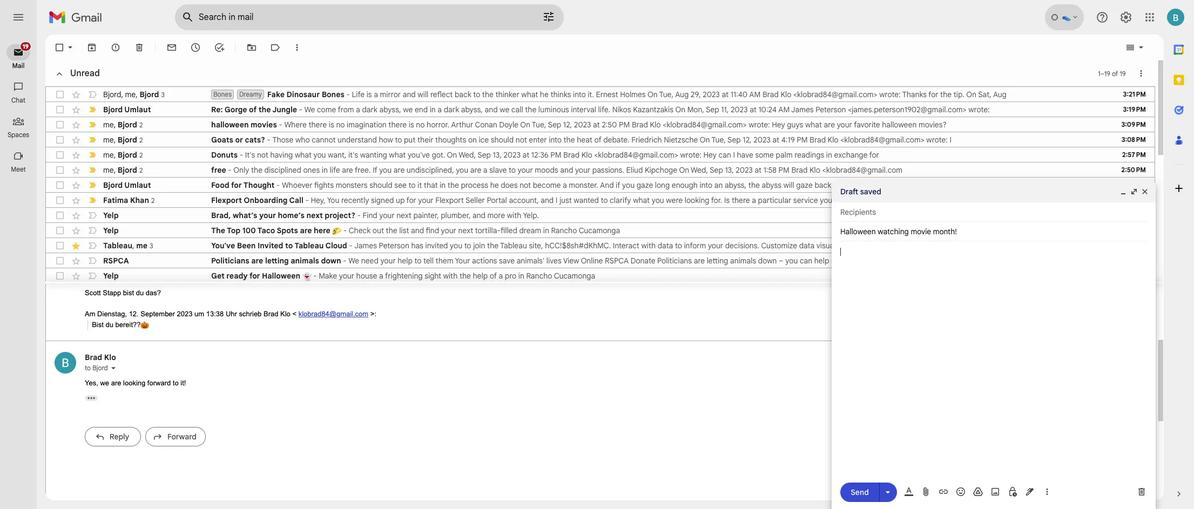 Task type: describe. For each thing, give the bounding box(es) containing it.
are right guys
[[824, 120, 835, 130]]

you've been invited to tableau cloud - james peterson has invited you to join the tableau site, hcc!$8sh#dkhmc. interact with data to inform your decisions. customize data visualizations to answer your questions. share discoveries to put
[[211, 241, 1038, 251]]

bjord , me , bjord 3
[[103, 89, 165, 99]]

end
[[415, 105, 428, 115]]

we for we come from a dark abyss, we end in a dark abyss, and we call the luminous interval life. nikos kazantzakis on mon, sep 11, 2023 at 10:24 am james peterson <james.peterson1902@gmail.com> wrote:
[[305, 105, 315, 115]]

10 row from the top
[[46, 223, 1155, 238]]

that
[[424, 180, 438, 190]]

heat
[[577, 135, 593, 145]]

discard draft ‪(⌘⇧d)‬ image
[[1137, 487, 1148, 498]]

mail heading
[[0, 62, 37, 70]]

2 letting from the left
[[707, 256, 729, 266]]

signed
[[371, 196, 394, 205]]

2 for free
[[139, 166, 143, 174]]

interact
[[613, 241, 640, 251]]

1 vertical spatial tue,
[[532, 120, 547, 130]]

what right clarify
[[633, 196, 650, 205]]

- right cloud
[[349, 241, 353, 251]]

re: gorge of the jungle - we come from a dark abyss, we end in a dark abyss, and we call the luminous interval life. nikos kazantzakis on mon, sep 11, 2023 at 10:24 am james peterson <james.peterson1902@gmail.com> wrote:
[[211, 105, 990, 115]]

fatima khan 2
[[103, 195, 155, 205]]

reflect
[[431, 90, 453, 99]]

kazantzakis
[[633, 105, 674, 115]]

1 vertical spatial wed,
[[691, 165, 708, 175]]

insert signature image
[[1025, 487, 1036, 498]]

7 ͏͏ from the left
[[717, 226, 719, 236]]

portal
[[487, 196, 507, 205]]

3 inside tableau , me 3
[[150, 242, 153, 250]]

palm
[[776, 150, 793, 160]]

are inside 'list'
[[111, 380, 121, 388]]

1 horizontal spatial there
[[389, 120, 407, 130]]

wrote: down 10:24
[[749, 120, 770, 130]]

2 rspca from the left
[[605, 256, 629, 266]]

3:08 pm
[[1122, 136, 1147, 144]]

0 horizontal spatial he
[[490, 180, 499, 190]]

into left an at right top
[[700, 180, 713, 190]]

0 horizontal spatial peterson
[[379, 241, 409, 251]]

food for thought - whoever fights monsters should see to it that in the process he does not become a monster. and if you gaze long enough into an abyss, the abyss will gaze back into you.
[[211, 180, 863, 190]]

0 horizontal spatial hey
[[704, 150, 717, 160]]

having
[[270, 150, 293, 160]]

1 horizontal spatial hey
[[772, 120, 786, 130]]

2 flexport from the left
[[436, 196, 464, 205]]

- left the 'find'
[[357, 211, 361, 220]]

what up "call"
[[522, 90, 538, 99]]

it's
[[245, 150, 255, 160]]

1 horizontal spatial next
[[397, 211, 412, 220]]

6 row from the top
[[46, 163, 1155, 178]]

undisciplined,
[[407, 165, 454, 175]]

<klobrad84@gmail.com> up eliud on the right of page
[[595, 150, 679, 160]]

call
[[512, 105, 523, 115]]

1 vertical spatial james
[[355, 241, 377, 251]]

wir
[[105, 268, 114, 276]]

brad down goats or cats? - those who cannot understand how to put their thoughts on ice should not enter into the heat of debate. friedrich nietzsche on tue, sep 12, 2023 at 4:19 pm brad klo <klobrad84@gmail.com> wrote: i
[[564, 150, 580, 160]]

cell inside unread tab panel
[[1116, 210, 1155, 221]]

0 vertical spatial rancho
[[551, 226, 577, 236]]

in right the readings
[[827, 150, 833, 160]]

the top 100 taco spots are here
[[211, 226, 333, 236]]

6 ͏͏ from the left
[[698, 226, 700, 236]]

you.
[[848, 180, 863, 190]]

thought
[[243, 180, 275, 190]]

fake dinosaur bones - life is a mirror and will reflect back to the thinker what he thinks into it. ernest holmes on tue, aug 29, 2023 at 11:40 am brad klo <klobrad84@gmail.com> wrote: thanks for the tip. on sat, aug
[[267, 90, 1007, 99]]

pm right the 4:19
[[797, 135, 808, 145]]

sep down ice
[[478, 150, 491, 160]]

0 horizontal spatial with
[[443, 271, 458, 281]]

report spam image
[[110, 42, 121, 53]]

wrote: down movies?
[[927, 135, 948, 145]]

2 horizontal spatial help
[[815, 256, 830, 266]]

2 inside fatima khan 2
[[151, 196, 155, 205]]

of left pro
[[490, 271, 497, 281]]

to left join
[[465, 241, 472, 251]]

toggle confidential mode image
[[1008, 487, 1019, 498]]

find
[[363, 211, 378, 220]]

3 inside bjord , me , bjord 3
[[161, 91, 165, 99]]

tableau , me 3
[[103, 241, 153, 250]]

brad right schrieb on the left bottom of the page
[[264, 310, 279, 318]]

draft saved dialog
[[832, 181, 1156, 510]]

1 animals from the left
[[291, 256, 319, 266]]

1 umlaut from the top
[[124, 105, 151, 115]]

me for halloween movies
[[103, 120, 114, 129]]

2 horizontal spatial we
[[500, 105, 510, 115]]

debate.
[[604, 135, 630, 145]]

stop
[[832, 256, 847, 266]]

– inside row
[[779, 256, 784, 266]]

search in mail image
[[178, 8, 198, 27]]

1 vertical spatial back
[[815, 180, 832, 190]]

3 row from the top
[[46, 117, 1155, 132]]

disciplined
[[265, 165, 301, 175]]

0 horizontal spatial put
[[404, 135, 416, 145]]

, for goats or cats? - those who cannot understand how to put their thoughts on ice should not enter into the heat of debate. friedrich nietzsche on tue, sep 12, 2023 at 4:19 pm brad klo <klobrad84@gmail.com> wrote: i
[[114, 135, 116, 145]]

sight
[[425, 271, 442, 281]]

mirror
[[380, 90, 401, 99]]

of down dreamy
[[249, 105, 257, 115]]

looking inside unread tab panel
[[685, 196, 710, 205]]

brad, what's your home's next project? - find your next painter, plumber, and more with yelp. ͏ ͏ ͏ ͏ ͏ ͏ ͏ ͏ ͏ ͏ ͏ ͏ ͏ ͏ ͏ ͏ ͏ ͏ ͏ ͏ ͏ ͏ ͏ ͏ ͏ ͏ ͏ ͏ ͏ ͏ ͏ ͏ ͏ ͏ ͏ ͏ ͏ ͏ ͏ ͏ ͏ ͏ ͏ ͏ ͏ ͏ ͏ ͏ ͏ ͏ ͏ ͏ ͏ ͏ ͏ ͏ ͏ ͏ ͏ ͏ ͏ ͏ ͏ ͏ ͏ ͏ ͏ ͏ ͏ ͏ ͏ ͏ ͏ ͏
[[211, 211, 683, 220]]

are up 'process'
[[471, 165, 482, 175]]

0 horizontal spatial 19
[[23, 43, 29, 50]]

answer
[[873, 241, 898, 251]]

1 horizontal spatial james
[[792, 105, 814, 115]]

into left "it."
[[573, 90, 586, 99]]

- right the 👻 icon
[[313, 271, 317, 281]]

1 vertical spatial cucamonga
[[554, 271, 596, 281]]

at left 2:50
[[593, 120, 600, 130]]

0 vertical spatial the
[[211, 226, 225, 236]]

11:40
[[731, 90, 748, 99]]

brad down the readings
[[792, 165, 808, 175]]

imagination
[[347, 120, 387, 130]]

- make your house a frightening sight with the help of a pro in rancho cucamonga ͏ ͏ ͏ ͏ ͏ ͏ ͏ ͏ ͏ ͏ ͏ ͏ ͏ ͏ ͏ ͏ ͏ ͏ ͏ ͏ ͏ ͏ ͏ ͏ ͏ ͏ ͏ ͏ ͏ ͏ ͏ ͏ ͏ ͏ ͏ ͏ ͏ ͏ ͏ ͏ ͏ ͏ ͏ ͏ ͏ ͏ ͏ ͏ ͏ ͏ ͏ ͏ ͏ ͏ ͏ ͏ ͏ ͏ ͏ ͏ ͏
[[312, 271, 714, 281]]

at left 12:36
[[523, 150, 530, 160]]

15
[[984, 256, 991, 266]]

is for life
[[367, 90, 372, 99]]

on up the kazantzakis
[[648, 90, 658, 99]]

bereit??
[[115, 321, 141, 329]]

to left answer
[[864, 241, 871, 251]]

1 horizontal spatial bones
[[322, 90, 345, 99]]

clarify
[[610, 196, 631, 205]]

1 horizontal spatial or
[[901, 196, 909, 205]]

- down cloud
[[343, 256, 347, 266]]

brad up 10:24
[[763, 90, 779, 99]]

Message Body text field
[[841, 247, 1148, 472]]

2 animals from the left
[[731, 256, 757, 266]]

0 vertical spatial 12,
[[563, 120, 572, 130]]

Subject field
[[841, 226, 1148, 237]]

1 horizontal spatial tableau
[[295, 241, 324, 251]]

help for politicians are letting animals down - we need your help to tell them your actions save animals' lives view online rspca donate politicians are letting animals down – you can help stop them the uk government has dropped 15 of its policy
[[398, 256, 413, 266]]

september
[[141, 310, 175, 318]]

labels image
[[270, 42, 281, 53]]

on right the tip. at top right
[[967, 90, 977, 99]]

- right cats?
[[267, 135, 271, 145]]

settings image
[[1120, 11, 1133, 24]]

at left the 4:19
[[773, 135, 780, 145]]

klo up show details image
[[104, 353, 116, 363]]

are down inform
[[694, 256, 705, 266]]

2 horizontal spatial tableau
[[500, 241, 527, 251]]

sep up an at right top
[[710, 165, 723, 175]]

0 horizontal spatial wed,
[[459, 150, 476, 160]]

1 vertical spatial du
[[106, 321, 113, 329]]

0 horizontal spatial has
[[411, 241, 424, 251]]

recently
[[341, 196, 369, 205]]

a left pro
[[499, 271, 503, 281]]

list inside unread main content
[[46, 164, 1147, 457]]

1 horizontal spatial should
[[491, 135, 514, 145]]

and down become
[[541, 196, 554, 205]]

the left heat
[[564, 135, 575, 145]]

Search in mail search field
[[175, 4, 564, 30]]

1 horizontal spatial i
[[733, 150, 735, 160]]

taco
[[258, 226, 275, 236]]

cats?
[[245, 135, 265, 145]]

to up the yes,
[[85, 364, 91, 373]]

1 horizontal spatial abyss,
[[461, 105, 483, 115]]

your up food for thought - whoever fights monsters should see to it that in the process he does not become a monster. and if you gaze long enough into an abyss, the abyss will gaze back into you.
[[518, 165, 533, 175]]

1 horizontal spatial 12,
[[743, 135, 752, 145]]

politicians are letting animals down - we need your help to tell them your actions save animals' lives view online rspca donate politicians are letting animals down – you can help stop them the uk government has dropped 15 of its policy
[[211, 256, 1033, 266]]

0 horizontal spatial abyss,
[[380, 105, 401, 115]]

forward link
[[145, 427, 206, 447]]

1 vertical spatial will
[[784, 180, 795, 190]]

filled
[[501, 226, 518, 236]]

away image
[[1063, 13, 1072, 22]]

1 horizontal spatial tue,
[[660, 90, 674, 99]]

inform
[[684, 241, 706, 251]]

on right nietzsche at top right
[[700, 135, 710, 145]]

- left the it's
[[240, 150, 243, 160]]

your up government
[[900, 241, 915, 251]]

2 dark from the left
[[444, 105, 459, 115]]

your up taco
[[259, 211, 276, 220]]

yelp for get
[[103, 271, 119, 281]]

insert emoji ‪(⌘⇧2)‬ image
[[956, 487, 967, 498]]

your right make
[[339, 271, 354, 281]]

0 horizontal spatial there
[[309, 120, 327, 130]]

0 horizontal spatial will
[[418, 90, 429, 99]]

9 row from the top
[[46, 208, 1155, 223]]

pm up free - only the disciplined ones in life are free. if you are undisciplined, you are a slave to your moods and your passions. eliud kipchoge on wed, sep 13, 2023 at 1:58 pm brad klo <klobrad84@gmail.com
[[551, 150, 562, 160]]

the left abyss
[[749, 180, 760, 190]]

1 vertical spatial rancho
[[527, 271, 552, 281]]

long
[[655, 180, 670, 190]]

and right mirror
[[403, 90, 416, 99]]

slave
[[490, 165, 507, 175]]

attach files image
[[921, 487, 932, 498]]

spaces heading
[[0, 131, 37, 139]]

fake
[[267, 90, 285, 99]]

in right end
[[430, 105, 436, 115]]

your down signed
[[379, 211, 395, 220]]

yelp for the
[[103, 226, 119, 236]]

dinosaur
[[287, 90, 320, 99]]

with,
[[883, 196, 899, 205]]

0 horizontal spatial looking
[[123, 380, 145, 388]]

home's
[[278, 211, 305, 220]]

2:50 pm
[[1122, 166, 1147, 174]]

0 vertical spatial cucamonga
[[579, 226, 620, 236]]

wrote: down nietzsche at top right
[[681, 150, 702, 160]]

to up policy
[[1017, 241, 1024, 251]]

donuts
[[211, 150, 238, 160]]

policy
[[1012, 256, 1033, 266]]

0 vertical spatial du
[[136, 289, 144, 297]]

sat,
[[979, 90, 992, 99]]

schrieb
[[239, 310, 262, 318]]

1 horizontal spatial with
[[507, 211, 522, 220]]

if
[[373, 165, 378, 175]]

join
[[473, 241, 485, 251]]

2 vertical spatial i
[[556, 196, 558, 205]]

wrote: up <james.peterson1902@gmail.com>
[[880, 90, 901, 99]]

send
[[851, 488, 869, 497]]

are left here
[[300, 226, 312, 236]]

2 down from the left
[[759, 256, 777, 266]]

discoveries
[[976, 241, 1015, 251]]

- left life
[[347, 90, 350, 99]]

3:19 pm
[[1124, 105, 1147, 113]]

2 horizontal spatial 19
[[1120, 69, 1126, 78]]

for right up
[[407, 196, 416, 205]]

reply link
[[85, 427, 141, 447]]

2 just from the left
[[943, 196, 956, 205]]

<klobrad84@gmail.com> down 'favorite' at the right top
[[841, 135, 925, 145]]

who
[[296, 135, 310, 145]]

1 vertical spatial can
[[800, 256, 813, 266]]

stapp
[[103, 289, 121, 297]]

0 vertical spatial 13,
[[493, 150, 502, 160]]

me , bjord 2 for free
[[103, 165, 143, 175]]

11,
[[722, 105, 729, 115]]

a left slave
[[484, 165, 488, 175]]

- left where
[[279, 120, 282, 130]]

for right thanks
[[929, 90, 939, 99]]

get ready for halloween
[[211, 271, 302, 281]]

1 horizontal spatial the
[[868, 256, 881, 266]]

kommen?
[[116, 268, 147, 276]]

cloud
[[326, 241, 347, 251]]

meet heading
[[0, 165, 37, 174]]

into right enter
[[549, 135, 562, 145]]

the down your
[[460, 271, 471, 281]]

10:24
[[759, 105, 777, 115]]

donate
[[631, 256, 656, 266]]

check
[[349, 226, 371, 236]]

your left 'favorite' at the right top
[[837, 120, 853, 130]]

where
[[284, 120, 307, 130]]

for up <klobrad84@gmail.com
[[870, 150, 880, 160]]

uk
[[883, 256, 893, 266]]

those
[[273, 135, 294, 145]]

0 vertical spatial back
[[455, 90, 472, 99]]

are up 'see'
[[394, 165, 405, 175]]

of right 1
[[1113, 69, 1119, 78]]

your right inform
[[708, 241, 724, 251]]

the left the tip. at top right
[[941, 90, 952, 99]]

the right "call"
[[525, 105, 537, 115]]

2 horizontal spatial abyss,
[[725, 180, 747, 190]]

1 vertical spatial not
[[257, 150, 269, 160]]

to left it
[[409, 180, 416, 190]]

0 vertical spatial not
[[516, 135, 527, 145]]

pm right 2:50
[[619, 120, 630, 130]]

view
[[563, 256, 579, 266]]

it.
[[588, 90, 594, 99]]

you've
[[211, 241, 235, 251]]

12:36
[[532, 150, 549, 160]]

0 horizontal spatial we
[[100, 380, 109, 388]]

thoughts
[[436, 135, 466, 145]]

customize
[[762, 241, 798, 251]]

more send options image
[[883, 487, 894, 498]]

0 horizontal spatial should
[[370, 180, 393, 190]]

damit wir kommen?
[[85, 268, 147, 276]]

me for goats or cats?
[[103, 135, 114, 145]]

wrote: down "sat,"
[[969, 105, 990, 115]]

support image
[[1096, 11, 1109, 24]]

from
[[338, 105, 354, 115]]

to left inform
[[675, 241, 682, 251]]

klobrad84@gmail.com
[[299, 310, 369, 318]]

thinks
[[551, 90, 571, 99]]

2023 left um
[[177, 310, 193, 318]]

2 for halloween movies
[[139, 121, 143, 129]]

klo up guys
[[781, 90, 792, 99]]

movies
[[251, 120, 277, 130]]

how
[[379, 135, 393, 145]]

1 just from the left
[[560, 196, 572, 205]]

klo down the readings
[[810, 165, 821, 175]]

1 no from the left
[[336, 120, 345, 130]]

archive image
[[86, 42, 97, 53]]

2 for donuts
[[139, 151, 143, 159]]

klo left <
[[280, 310, 291, 318]]

2 halloween from the left
[[882, 120, 917, 130]]

5 row from the top
[[46, 148, 1155, 163]]

on right doyle
[[520, 120, 531, 130]]

the up the thought
[[251, 165, 263, 175]]

row containing bjord
[[46, 87, 1155, 102]]

0 vertical spatial –
[[1101, 69, 1105, 78]]



Task type: vqa. For each thing, say whether or not it's contained in the screenshot.


Task type: locate. For each thing, give the bounding box(es) containing it.
show trimmed content image
[[85, 395, 98, 401]]

1 halloween from the left
[[211, 120, 249, 130]]

moods
[[535, 165, 559, 175]]

insert files using drive image
[[973, 487, 984, 498]]

0 horizontal spatial no
[[336, 120, 345, 130]]

1 vertical spatial i
[[733, 150, 735, 160]]

uhr
[[226, 310, 237, 318]]

draft
[[841, 187, 859, 197]]

what right guys
[[806, 120, 822, 130]]

looking
[[685, 196, 710, 205], [123, 380, 145, 388]]

no down end
[[416, 120, 425, 130]]

make
[[319, 271, 337, 281]]

just left wanted
[[560, 196, 572, 205]]

a right house
[[379, 271, 384, 281]]

0 horizontal spatial tue,
[[532, 120, 547, 130]]

0 horizontal spatial letting
[[265, 256, 289, 266]]

1 horizontal spatial politicians
[[658, 256, 692, 266]]

navigation containing mail
[[0, 35, 38, 510]]

animals down decisions.
[[731, 256, 757, 266]]

umlaut down bjord , me , bjord 3 at the top of page
[[124, 105, 151, 115]]

animals up the 👻 icon
[[291, 256, 319, 266]]

spaces
[[8, 131, 29, 139]]

is down the come
[[329, 120, 334, 130]]

1 horizontal spatial wed,
[[691, 165, 708, 175]]

or
[[235, 135, 243, 145], [901, 196, 909, 205]]

out
[[373, 226, 384, 236]]

1 horizontal spatial animals
[[731, 256, 757, 266]]

brad up friedrich
[[632, 120, 648, 130]]

animals'
[[517, 256, 545, 266]]

on left mon,
[[676, 105, 686, 115]]

0 horizontal spatial rspca
[[103, 256, 129, 266]]

list
[[46, 164, 1147, 457]]

1 horizontal spatial we
[[403, 105, 413, 115]]

0 horizontal spatial need
[[361, 256, 379, 266]]

12, up the have
[[743, 135, 752, 145]]

2 vertical spatial not
[[520, 180, 531, 190]]

at left 10:24
[[750, 105, 757, 115]]

0 vertical spatial should
[[491, 135, 514, 145]]

insert photo image
[[990, 487, 1001, 498]]

2023 down the have
[[736, 165, 753, 175]]

3:09 pm
[[1122, 120, 1147, 129]]

1 row from the top
[[46, 87, 1155, 102]]

, for halloween movies - where there is no imagination there is no horror. arthur conan doyle on tue, sep 12, 2023 at 2:50 pm brad klo <klobrad84@gmail.com> wrote: hey guys what are your favorite halloween movies?
[[114, 120, 116, 129]]

delete image
[[134, 42, 145, 53]]

spots
[[277, 226, 298, 236]]

were
[[666, 196, 683, 205], [911, 196, 927, 205]]

1 horizontal spatial just
[[943, 196, 956, 205]]

with up donate on the bottom right of page
[[642, 241, 656, 251]]

of right heat
[[595, 135, 602, 145]]

2 horizontal spatial with
[[642, 241, 656, 251]]

move to image
[[246, 42, 257, 53]]

, for donuts - it's not having what you want, it's wanting what you've got. on wed, sep 13, 2023 at 12:36 pm brad klo <klobrad84@gmail.com> wrote: hey can i have some palm readings in exchange for
[[114, 150, 116, 160]]

1 vertical spatial 13,
[[725, 165, 734, 175]]

animals
[[291, 256, 319, 266], [731, 256, 757, 266]]

will right abyss
[[784, 180, 795, 190]]

need
[[835, 196, 852, 205], [361, 256, 379, 266]]

3 me , bjord 2 from the top
[[103, 150, 143, 160]]

<klobrad84@gmail.com> up 'favorite' at the right top
[[794, 90, 878, 99]]

tableau down "filled"
[[500, 241, 527, 251]]

1 horizontal spatial 13,
[[725, 165, 734, 175]]

2 yelp from the top
[[103, 226, 119, 236]]

to down and
[[601, 196, 608, 205]]

row up hcc!$8sh#dkhmc.
[[46, 223, 1155, 238]]

2 them from the left
[[849, 256, 866, 266]]

tab list
[[1164, 35, 1195, 471]]

tue, down the 11,
[[712, 135, 726, 145]]

1 dark from the left
[[362, 105, 378, 115]]

1 vertical spatial put
[[1026, 241, 1038, 251]]

2 vertical spatial with
[[443, 271, 458, 281]]

online
[[581, 256, 603, 266]]

mark as unread image
[[166, 42, 177, 53]]

12 row from the top
[[46, 253, 1155, 269]]

sep left the 11,
[[706, 105, 720, 115]]

to left tell
[[415, 256, 422, 266]]

row up online
[[46, 238, 1155, 253]]

Search in mail text field
[[199, 12, 512, 23]]

rancho up hcc!$8sh#dkhmc.
[[551, 226, 577, 236]]

are right life
[[342, 165, 353, 175]]

rspca up damit wir kommen? on the bottom of page
[[103, 256, 129, 266]]

0 horizontal spatial animals
[[291, 256, 319, 266]]

1 horizontal spatial rspca
[[605, 256, 629, 266]]

0 horizontal spatial politicians
[[211, 256, 249, 266]]

– down customize
[[779, 256, 784, 266]]

👻 image
[[302, 272, 312, 281]]

8 ͏͏ from the left
[[727, 226, 729, 236]]

hey,
[[311, 196, 326, 205]]

row down re: gorge of the jungle - we come from a dark abyss, we end in a dark abyss, and we call the luminous interval life. nikos kazantzakis on mon, sep 11, 2023 at 10:24 am james peterson <james.peterson1902@gmail.com> wrote:
[[46, 117, 1155, 132]]

0 horizontal spatial tableau
[[103, 241, 132, 250]]

2 me , bjord 2 from the top
[[103, 135, 143, 145]]

1 letting from the left
[[265, 256, 289, 266]]

1 rspca from the left
[[103, 256, 129, 266]]

we for we need your help to tell them your actions save animals' lives view online rspca donate politicians are letting animals down – you can help stop them the uk government has dropped 15 of its policy
[[349, 256, 359, 266]]

navigation
[[0, 35, 38, 510]]

2 bjord umlaut from the top
[[103, 180, 151, 190]]

gaze up the service
[[797, 180, 813, 190]]

1 horizontal spatial peterson
[[816, 105, 846, 115]]

0 vertical spatial has
[[411, 241, 424, 251]]

should up signed
[[370, 180, 393, 190]]

4 ͏͏ from the left
[[669, 226, 671, 236]]

me for donuts
[[103, 150, 114, 160]]

1 bjord umlaut from the top
[[103, 105, 151, 115]]

1 horizontal spatial no
[[416, 120, 425, 130]]

0 horizontal spatial next
[[307, 211, 323, 220]]

0 vertical spatial james
[[792, 105, 814, 115]]

1 horizontal spatial help
[[473, 271, 488, 281]]

row containing fatima khan
[[46, 193, 1155, 208]]

cell
[[1116, 210, 1155, 221]]

to
[[473, 90, 480, 99], [395, 135, 402, 145], [509, 165, 516, 175], [409, 180, 416, 190], [601, 196, 608, 205], [285, 241, 293, 251], [465, 241, 472, 251], [675, 241, 682, 251], [864, 241, 871, 251], [1017, 241, 1024, 251], [415, 256, 422, 266], [85, 364, 91, 373], [173, 380, 179, 388]]

1 vertical spatial yelp
[[103, 226, 119, 236]]

snooze image
[[190, 42, 201, 53]]

and down seller
[[473, 211, 486, 220]]

service
[[794, 196, 818, 205]]

pop out image
[[1130, 188, 1139, 196]]

forward
[[168, 432, 197, 442]]

james
[[792, 105, 814, 115], [355, 241, 377, 251]]

with
[[507, 211, 522, 220], [642, 241, 656, 251], [443, 271, 458, 281]]

1 flexport from the left
[[211, 196, 242, 205]]

0 horizontal spatial halloween
[[211, 120, 249, 130]]

🌮 image
[[333, 227, 342, 236]]

1 horizontal spatial put
[[1026, 241, 1038, 251]]

to right how at the left top
[[395, 135, 402, 145]]

not left enter
[[516, 135, 527, 145]]

2 horizontal spatial there
[[732, 196, 750, 205]]

will up end
[[418, 90, 429, 99]]

insert link ‪(⌘k)‬ image
[[939, 487, 949, 498]]

looking left "forward"
[[123, 380, 145, 388]]

i left the have
[[733, 150, 735, 160]]

8 row from the top
[[46, 193, 1155, 208]]

cannot
[[312, 135, 336, 145]]

2 politicians from the left
[[658, 256, 692, 266]]

dream
[[520, 226, 542, 236]]

2 no from the left
[[416, 120, 425, 130]]

there right is
[[732, 196, 750, 205]]

to bjord
[[85, 364, 108, 373]]

unread tab panel
[[45, 61, 1156, 375]]

been
[[237, 241, 256, 251]]

me , bjord 2 for halloween
[[103, 120, 143, 129]]

get
[[211, 271, 225, 281]]

enter
[[529, 135, 547, 145]]

, for free - only the disciplined ones in life are free. if you are undisciplined, you are a slave to your moods and your passions. eliud kipchoge on wed, sep 13, 2023 at 1:58 pm brad klo <klobrad84@gmail.com
[[114, 165, 116, 175]]

13,
[[493, 150, 502, 160], [725, 165, 734, 175]]

flexport up brad,
[[211, 196, 242, 205]]

0 vertical spatial or
[[235, 135, 243, 145]]

main menu image
[[12, 11, 25, 24]]

help down actions
[[473, 271, 488, 281]]

frightening
[[385, 271, 423, 281]]

guys
[[787, 120, 804, 130]]

of right 15
[[993, 256, 1000, 266]]

ready
[[227, 271, 248, 281]]

2 horizontal spatial is
[[409, 120, 414, 130]]

more image
[[292, 42, 303, 53]]

klobrad84@gmail.com link
[[299, 310, 369, 318]]

has down questions.
[[939, 256, 951, 266]]

2 umlaut from the top
[[124, 180, 151, 190]]

seller
[[466, 196, 485, 205]]

0 vertical spatial 3
[[161, 91, 165, 99]]

das?
[[146, 289, 161, 297]]

2 row from the top
[[46, 102, 1155, 117]]

0 horizontal spatial 12,
[[563, 120, 572, 130]]

see
[[395, 180, 407, 190]]

hey left guys
[[772, 120, 786, 130]]

2023 right the 11,
[[731, 105, 748, 115]]

the down brad,
[[211, 226, 225, 236]]

the right join
[[487, 241, 499, 251]]

meet
[[11, 165, 26, 173]]

0 vertical spatial bjord umlaut
[[103, 105, 151, 115]]

in right that
[[440, 180, 446, 190]]

5 ͏͏ from the left
[[688, 226, 690, 236]]

the
[[211, 226, 225, 236], [868, 256, 881, 266]]

we
[[305, 105, 315, 115], [349, 256, 359, 266]]

list containing brad klo
[[46, 164, 1147, 457]]

letting up halloween
[[265, 256, 289, 266]]

scott
[[85, 289, 101, 297]]

🎃 image
[[141, 321, 149, 330]]

row containing rspca
[[46, 253, 1155, 269]]

minimize image
[[1120, 188, 1128, 196]]

1 vertical spatial need
[[361, 256, 379, 266]]

- right 🌮 icon
[[344, 226, 347, 236]]

1 me , bjord 2 from the top
[[103, 120, 143, 129]]

monster.
[[569, 180, 599, 190]]

aug
[[676, 90, 689, 99], [994, 90, 1007, 99]]

<james.peterson1902@gmail.com>
[[848, 105, 967, 115]]

1 horizontal spatial letting
[[707, 256, 729, 266]]

1 politicians from the left
[[211, 256, 249, 266]]

to down spots
[[285, 241, 293, 251]]

doyle
[[499, 120, 519, 130]]

put up policy
[[1026, 241, 1038, 251]]

2023 down the interval
[[574, 120, 591, 130]]

1 ͏͏ from the left
[[630, 226, 632, 236]]

into left you.
[[834, 180, 846, 190]]

me for free
[[103, 165, 114, 175]]

your up painter,
[[418, 196, 434, 205]]

life
[[330, 165, 340, 175]]

11 row from the top
[[46, 238, 1155, 253]]

some
[[756, 150, 774, 160]]

0 horizontal spatial back
[[455, 90, 472, 99]]

0 horizontal spatial help
[[398, 256, 413, 266]]

0 vertical spatial i
[[950, 135, 952, 145]]

draft saved
[[841, 187, 882, 197]]

1 horizontal spatial flexport
[[436, 196, 464, 205]]

0 vertical spatial with
[[507, 211, 522, 220]]

is for there
[[329, 120, 334, 130]]

<
[[293, 310, 297, 318]]

1 vertical spatial looking
[[123, 380, 145, 388]]

1 horizontal spatial back
[[815, 180, 832, 190]]

0 horizontal spatial 13,
[[493, 150, 502, 160]]

are
[[824, 120, 835, 130], [342, 165, 353, 175], [394, 165, 405, 175], [471, 165, 482, 175], [300, 226, 312, 236], [251, 256, 263, 266], [694, 256, 705, 266], [111, 380, 121, 388]]

2 vertical spatial tue,
[[712, 135, 726, 145]]

, for you've been invited to tableau cloud - james peterson has invited you to join the tableau site, hcc!$8sh#dkhmc. interact with data to inform your decisions. customize data visualizations to answer your questions. share discoveries to put
[[132, 241, 134, 250]]

at left 11:40
[[722, 90, 729, 99]]

1 vertical spatial has
[[939, 256, 951, 266]]

me , bjord 2 for donuts
[[103, 150, 143, 160]]

to left it!
[[173, 380, 179, 388]]

row down online
[[46, 269, 1155, 284]]

1 vertical spatial he
[[490, 180, 499, 190]]

0 vertical spatial will
[[418, 90, 429, 99]]

mail
[[12, 62, 25, 70]]

1 horizontal spatial data
[[800, 241, 815, 251]]

goats or cats? - those who cannot understand how to put their thoughts on ice should not enter into the heat of debate. friedrich nietzsche on tue, sep 12, 2023 at 4:19 pm brad klo <klobrad84@gmail.com> wrote: i
[[211, 135, 952, 145]]

>:
[[371, 310, 377, 318]]

only
[[234, 165, 249, 175]]

umlaut up khan
[[124, 180, 151, 190]]

brad up the readings
[[810, 135, 826, 145]]

1 down from the left
[[321, 256, 341, 266]]

1 vertical spatial am
[[779, 105, 790, 115]]

halloween movies - where there is no imagination there is no horror. arthur conan doyle on tue, sep 12, 2023 at 2:50 pm brad klo <klobrad84@gmail.com> wrote: hey guys what are your favorite halloween movies?
[[211, 120, 947, 130]]

ones
[[303, 165, 320, 175]]

your down brad, what's your home's next project? - find your next painter, plumber, and more with yelp. ͏ ͏ ͏ ͏ ͏ ͏ ͏ ͏ ͏ ͏ ͏ ͏ ͏ ͏ ͏ ͏ ͏ ͏ ͏ ͏ ͏ ͏ ͏ ͏ ͏ ͏ ͏ ͏ ͏ ͏ ͏ ͏ ͏ ͏ ͏ ͏ ͏ ͏ ͏ ͏ ͏ ͏ ͏ ͏ ͏ ͏ ͏ ͏ ͏ ͏ ͏ ͏ ͏ ͏ ͏ ͏ ͏ ͏ ͏ ͏ ͏ ͏ ͏ ͏ ͏ ͏ ͏ ͏ ͏ ͏ ͏ ͏ ͏ ͏
[[441, 226, 457, 236]]

toggle split pane mode image
[[1126, 42, 1136, 53]]

your up monster.
[[575, 165, 591, 175]]

klo down heat
[[582, 150, 593, 160]]

free.
[[355, 165, 371, 175]]

1 vertical spatial bjord umlaut
[[103, 180, 151, 190]]

show details image
[[110, 365, 117, 372]]

up
[[396, 196, 405, 205]]

1 vertical spatial 12,
[[743, 135, 752, 145]]

back
[[455, 90, 472, 99], [815, 180, 832, 190]]

am right 11:40
[[750, 90, 761, 99]]

0 vertical spatial am
[[750, 90, 761, 99]]

- right free
[[228, 165, 232, 175]]

0 horizontal spatial can
[[719, 150, 732, 160]]

4 me , bjord 2 from the top
[[103, 165, 143, 175]]

0 vertical spatial peterson
[[816, 105, 846, 115]]

there up how at the left top
[[389, 120, 407, 130]]

more options image
[[1045, 487, 1051, 498]]

2 ͏͏ from the left
[[640, 226, 642, 236]]

tell
[[424, 256, 434, 266]]

arthur
[[451, 120, 474, 130]]

save
[[499, 256, 515, 266]]

row
[[46, 87, 1155, 102], [46, 102, 1155, 117], [46, 117, 1155, 132], [46, 132, 1155, 148], [46, 148, 1155, 163], [46, 163, 1155, 178], [46, 178, 1155, 193], [46, 193, 1155, 208], [46, 208, 1155, 223], [46, 223, 1155, 238], [46, 238, 1155, 253], [46, 253, 1155, 269], [46, 269, 1155, 284]]

–
[[1101, 69, 1105, 78], [779, 256, 784, 266]]

can
[[719, 150, 732, 160], [800, 256, 813, 266]]

29,
[[691, 90, 701, 99]]

2 for goats or cats?
[[139, 136, 143, 144]]

gaze left long at the right of the page
[[637, 180, 653, 190]]

no down from
[[336, 120, 345, 130]]

2 were from the left
[[911, 196, 927, 205]]

1 horizontal spatial has
[[939, 256, 951, 266]]

,
[[121, 89, 123, 99], [136, 89, 138, 99], [114, 120, 116, 129], [114, 135, 116, 145], [114, 150, 116, 160], [114, 165, 116, 175], [132, 241, 134, 250]]

gaze
[[637, 180, 653, 190], [797, 180, 813, 190]]

None checkbox
[[55, 89, 65, 100], [55, 104, 65, 115], [55, 135, 65, 145], [55, 210, 65, 221], [55, 256, 65, 266], [55, 271, 65, 282], [55, 89, 65, 100], [55, 104, 65, 115], [55, 135, 65, 145], [55, 210, 65, 221], [55, 256, 65, 266], [55, 271, 65, 282]]

2023 up slave
[[504, 150, 521, 160]]

fights
[[314, 180, 334, 190]]

an
[[715, 180, 723, 190]]

re:
[[211, 105, 223, 115]]

just up questions.
[[943, 196, 956, 205]]

2023 up some
[[754, 135, 771, 145]]

1 horizontal spatial need
[[835, 196, 852, 205]]

a down free - only the disciplined ones in life are free. if you are undisciplined, you are a slave to your moods and your passions. eliud kipchoge on wed, sep 13, 2023 at 1:58 pm brad klo <klobrad84@gmail.com
[[563, 180, 567, 190]]

chat heading
[[0, 96, 37, 105]]

4 row from the top
[[46, 132, 1155, 148]]

2 horizontal spatial tue,
[[712, 135, 726, 145]]

and right list
[[411, 226, 424, 236]]

7 row from the top
[[46, 178, 1155, 193]]

1 gaze from the left
[[637, 180, 653, 190]]

unread main content
[[45, 35, 1164, 510]]

2 data from the left
[[800, 241, 815, 251]]

the left 'process'
[[448, 180, 459, 190]]

1 vertical spatial should
[[370, 180, 393, 190]]

1 horizontal spatial am
[[779, 105, 790, 115]]

next down hey,
[[307, 211, 323, 220]]

at left 1:58
[[755, 165, 762, 175]]

2 gaze from the left
[[797, 180, 813, 190]]

0 horizontal spatial down
[[321, 256, 341, 266]]

1 horizontal spatial is
[[367, 90, 372, 99]]

james down check
[[355, 241, 377, 251]]

row up and
[[46, 163, 1155, 178]]

0 vertical spatial can
[[719, 150, 732, 160]]

None checkbox
[[54, 42, 65, 53], [55, 119, 65, 130], [55, 150, 65, 160], [55, 165, 65, 176], [55, 180, 65, 191], [55, 195, 65, 206], [55, 225, 65, 236], [55, 240, 65, 251], [54, 42, 65, 53], [55, 119, 65, 130], [55, 150, 65, 160], [55, 165, 65, 176], [55, 180, 65, 191], [55, 195, 65, 206], [55, 225, 65, 236], [55, 240, 65, 251]]

me , bjord 2 for goats
[[103, 135, 143, 145]]

1 vertical spatial umlaut
[[124, 180, 151, 190]]

help for - make your house a frightening sight with the help of a pro in rancho cucamonga ͏ ͏ ͏ ͏ ͏ ͏ ͏ ͏ ͏ ͏ ͏ ͏ ͏ ͏ ͏ ͏ ͏ ͏ ͏ ͏ ͏ ͏ ͏ ͏ ͏ ͏ ͏ ͏ ͏ ͏ ͏ ͏ ͏ ͏ ͏ ͏ ͏ ͏ ͏ ͏ ͏ ͏ ͏ ͏ ͏ ͏ ͏ ͏ ͏ ͏ ͏ ͏ ͏ ͏ ͏ ͏ ͏ ͏ ͏ ͏ ͏
[[473, 271, 488, 281]]

1 were from the left
[[666, 196, 683, 205]]

donuts - it's not having what you want, it's wanting what you've got. on wed, sep 13, 2023 at 12:36 pm brad klo <klobrad84@gmail.com> wrote: hey can i have some palm readings in exchange for
[[211, 150, 880, 160]]

0 horizontal spatial or
[[235, 135, 243, 145]]

3 yelp from the top
[[103, 271, 119, 281]]

1 horizontal spatial we
[[349, 256, 359, 266]]

1 them from the left
[[436, 256, 454, 266]]

2
[[139, 121, 143, 129], [139, 136, 143, 144], [139, 151, 143, 159], [139, 166, 143, 174], [151, 196, 155, 205]]

it!
[[181, 380, 186, 388]]

13 row from the top
[[46, 269, 1155, 284]]

2 aug from the left
[[994, 90, 1007, 99]]

͏
[[539, 211, 541, 220], [541, 211, 543, 220], [543, 211, 545, 220], [545, 211, 547, 220], [547, 211, 549, 220], [549, 211, 551, 220], [551, 211, 553, 220], [553, 211, 555, 220], [555, 211, 557, 220], [557, 211, 559, 220], [559, 211, 561, 220], [561, 211, 563, 220], [563, 211, 565, 220], [565, 211, 566, 220], [566, 211, 568, 220], [568, 211, 570, 220], [570, 211, 572, 220], [572, 211, 574, 220], [574, 211, 576, 220], [576, 211, 578, 220], [578, 211, 580, 220], [580, 211, 582, 220], [582, 211, 584, 220], [584, 211, 586, 220], [586, 211, 588, 220], [588, 211, 590, 220], [590, 211, 592, 220], [592, 211, 594, 220], [594, 211, 596, 220], [596, 211, 597, 220], [597, 211, 599, 220], [599, 211, 601, 220], [601, 211, 603, 220], [603, 211, 605, 220], [605, 211, 607, 220], [607, 211, 609, 220], [609, 211, 611, 220], [611, 211, 613, 220], [613, 211, 615, 220], [615, 211, 617, 220], [617, 211, 619, 220], [619, 211, 621, 220], [621, 211, 623, 220], [623, 211, 625, 220], [625, 211, 627, 220], [627, 211, 628, 220], [628, 211, 630, 220], [630, 211, 632, 220], [632, 211, 634, 220], [634, 211, 636, 220], [636, 211, 638, 220], [638, 211, 640, 220], [640, 211, 642, 220], [642, 211, 644, 220], [644, 211, 646, 220], [646, 211, 648, 220], [648, 211, 650, 220], [650, 211, 652, 220], [652, 211, 654, 220], [654, 211, 656, 220], [656, 211, 658, 220], [658, 211, 659, 220], [659, 211, 661, 220], [661, 211, 663, 220], [663, 211, 665, 220], [665, 211, 667, 220], [667, 211, 669, 220], [669, 211, 671, 220], [671, 211, 673, 220], [673, 211, 675, 220], [675, 211, 677, 220], [677, 211, 679, 220], [679, 211, 681, 220], [681, 211, 683, 220], [620, 226, 622, 236], [622, 226, 624, 236], [624, 226, 626, 236], [626, 226, 628, 236], [628, 226, 630, 236], [632, 226, 634, 236], [634, 226, 636, 236], [636, 226, 638, 236], [638, 226, 640, 236], [642, 226, 644, 236], [644, 226, 646, 236], [646, 226, 648, 236], [648, 226, 649, 236], [649, 226, 651, 236], [651, 226, 653, 236], [653, 226, 655, 236], [655, 226, 657, 236], [657, 226, 659, 236], [661, 226, 663, 236], [663, 226, 665, 236], [665, 226, 667, 236], [667, 226, 669, 236], [671, 226, 673, 236], [673, 226, 675, 236], [675, 226, 677, 236], [677, 226, 679, 236], [678, 226, 680, 236], [680, 226, 682, 236], [682, 226, 684, 236], [684, 226, 686, 236], [686, 226, 688, 236], [690, 226, 692, 236], [692, 226, 694, 236], [694, 226, 696, 236], [696, 226, 698, 236], [700, 226, 702, 236], [702, 226, 704, 236], [704, 226, 706, 236], [706, 226, 708, 236], [708, 226, 709, 236], [709, 226, 711, 236], [711, 226, 713, 236], [713, 226, 715, 236], [715, 226, 717, 236], [719, 226, 721, 236], [721, 226, 723, 236], [723, 226, 725, 236], [725, 226, 727, 236], [729, 226, 731, 236], [596, 271, 598, 281], [598, 271, 599, 281], [599, 271, 601, 281], [601, 271, 603, 281], [603, 271, 605, 281], [605, 271, 607, 281], [607, 271, 609, 281], [609, 271, 611, 281], [611, 271, 613, 281], [613, 271, 615, 281], [615, 271, 617, 281], [617, 271, 619, 281], [619, 271, 621, 281], [621, 271, 623, 281], [623, 271, 625, 281], [625, 271, 627, 281], [627, 271, 629, 281], [629, 271, 630, 281], [630, 271, 632, 281], [632, 271, 634, 281], [634, 271, 636, 281], [636, 271, 638, 281], [638, 271, 640, 281], [640, 271, 642, 281], [642, 271, 644, 281], [644, 271, 646, 281], [646, 271, 648, 281], [648, 271, 650, 281], [650, 271, 652, 281], [652, 271, 654, 281], [654, 271, 656, 281], [656, 271, 658, 281], [658, 271, 660, 281], [659, 271, 661, 281], [661, 271, 663, 281], [663, 271, 665, 281], [665, 271, 667, 281], [667, 271, 669, 281], [669, 271, 671, 281], [671, 271, 673, 281], [673, 271, 675, 281], [675, 271, 677, 281], [677, 271, 679, 281], [679, 271, 681, 281], [681, 271, 683, 281], [683, 271, 685, 281], [685, 271, 687, 281], [687, 271, 689, 281], [689, 271, 690, 281], [690, 271, 692, 281], [692, 271, 694, 281], [694, 271, 696, 281], [696, 271, 698, 281], [698, 271, 700, 281], [700, 271, 702, 281], [702, 271, 704, 281], [704, 271, 706, 281], [706, 271, 708, 281], [708, 271, 710, 281], [710, 271, 712, 281], [712, 271, 714, 281]]

bist
[[123, 289, 134, 297]]

data left inform
[[658, 241, 673, 251]]

life
[[352, 90, 365, 99]]

yelp up stapp
[[103, 271, 119, 281]]

0 horizontal spatial is
[[329, 120, 334, 130]]

1 yelp from the top
[[103, 211, 119, 220]]

to right slave
[[509, 165, 516, 175]]

advanced search options image
[[538, 6, 560, 28]]

1 vertical spatial hey
[[704, 150, 717, 160]]

0 vertical spatial looking
[[685, 196, 710, 205]]

close image
[[1141, 188, 1150, 196]]

3 ͏͏ from the left
[[659, 226, 661, 236]]

gmail image
[[49, 6, 108, 28]]

1 aug from the left
[[676, 90, 689, 99]]

0 horizontal spatial aug
[[676, 90, 689, 99]]

for down only in the left of the page
[[231, 180, 242, 190]]

yelp.
[[523, 211, 539, 220]]

not right the it's
[[257, 150, 269, 160]]

inbox section options image
[[1136, 68, 1147, 79]]

yes, we are looking forward to it!
[[85, 380, 188, 388]]

1 vertical spatial peterson
[[379, 241, 409, 251]]

add to tasks image
[[214, 42, 225, 53]]

0 vertical spatial put
[[404, 135, 416, 145]]

into
[[573, 90, 586, 99], [549, 135, 562, 145], [700, 180, 713, 190], [834, 180, 846, 190]]

1 vertical spatial or
[[901, 196, 909, 205]]

pro
[[505, 271, 517, 281]]

row containing tableau
[[46, 238, 1155, 253]]

a up horror.
[[438, 105, 442, 115]]

0 horizontal spatial am
[[750, 90, 761, 99]]

share
[[954, 241, 974, 251]]

0 vertical spatial hey
[[772, 120, 786, 130]]

free - only the disciplined ones in life are free. if you are undisciplined, you are a slave to your moods and your passions. eliud kipchoge on wed, sep 13, 2023 at 1:58 pm brad klo <klobrad84@gmail.com
[[211, 165, 903, 175]]

0 horizontal spatial them
[[436, 256, 454, 266]]

2:45 pm
[[1122, 181, 1147, 189]]

1 horizontal spatial 3
[[161, 91, 165, 99]]

umlaut
[[124, 105, 151, 115], [124, 180, 151, 190]]

wrote:
[[880, 90, 901, 99], [969, 105, 990, 115], [749, 120, 770, 130], [927, 135, 948, 145], [681, 150, 702, 160]]

1 data from the left
[[658, 241, 673, 251]]

1 horizontal spatial he
[[540, 90, 549, 99]]

he
[[540, 90, 549, 99], [490, 180, 499, 190]]

dark
[[362, 105, 378, 115], [444, 105, 459, 115]]

1 horizontal spatial 19
[[1105, 69, 1111, 78]]

0 horizontal spatial bones
[[213, 90, 232, 98]]

<klobrad84@gmail.com> down mon,
[[663, 120, 747, 130]]

in
[[430, 105, 436, 115], [827, 150, 833, 160], [322, 165, 328, 175], [440, 180, 446, 190], [543, 226, 549, 236], [519, 271, 525, 281]]

2:26 pm
[[1123, 196, 1147, 204]]

2 horizontal spatial next
[[458, 226, 473, 236]]



